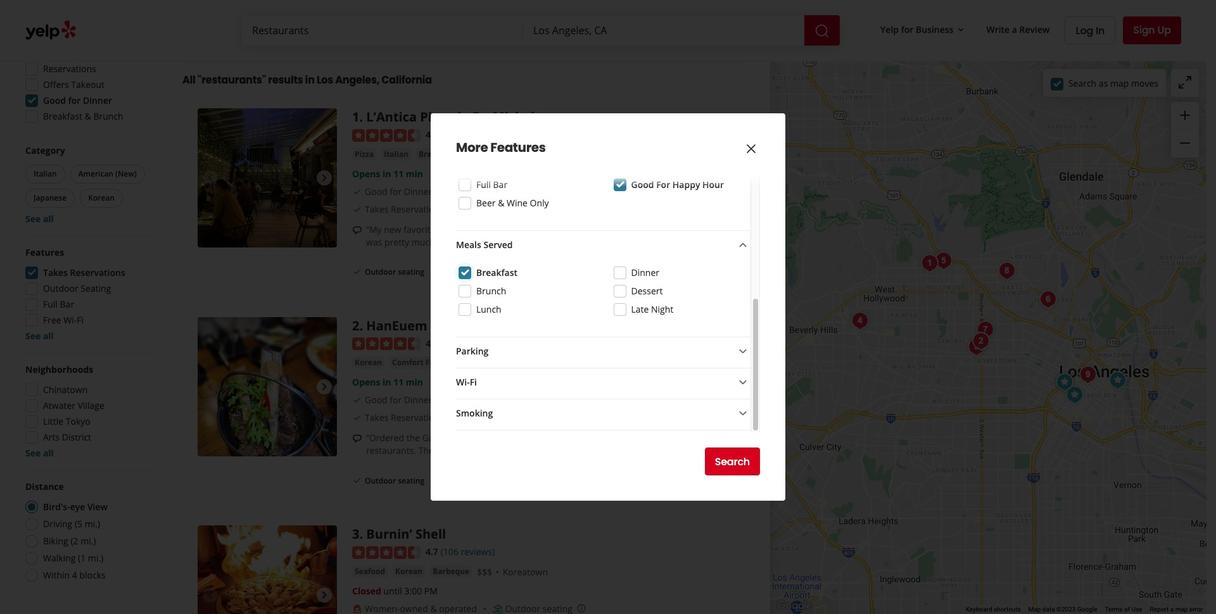 Task type: locate. For each thing, give the bounding box(es) containing it.
was down "my
[[366, 236, 382, 248]]

search inside search "button"
[[715, 455, 750, 469]]

sparrow italia image
[[1052, 370, 1078, 395]]

fi right free
[[77, 314, 84, 326]]

1 vertical spatial all
[[43, 330, 54, 342]]

©2023
[[1057, 607, 1076, 614]]

good left the for in the top of the page
[[632, 179, 654, 191]]

korean down american (new) button at the left top of the page
[[88, 193, 115, 203]]

4.7
[[426, 547, 438, 559]]

24 chevron down v2 image inside alcohol dropdown button
[[736, 150, 751, 165]]

1 horizontal spatial galbi
[[563, 445, 584, 457]]

"ordered
[[366, 433, 404, 445]]

see up distance
[[25, 447, 41, 460]]

koreatown for 3 . burnin' shell
[[503, 567, 548, 579]]

0 vertical spatial mi.)
[[85, 518, 100, 530]]

good for happy hour
[[632, 179, 724, 191]]

zoom in image
[[1178, 108, 1193, 123]]

italian link
[[382, 148, 411, 161]]

in down comfort food button
[[383, 377, 391, 389]]

3 see all from the top
[[25, 447, 54, 460]]

2 vertical spatial see all button
[[25, 447, 54, 460]]

map right the as
[[1111, 77, 1130, 89]]

full bar inside "group"
[[43, 299, 74, 311]]

opens down pizza link
[[352, 168, 381, 180]]

bar
[[493, 179, 508, 191], [60, 299, 74, 311]]

italian down '4.3 star rating' image
[[384, 149, 409, 160]]

1 vertical spatial reviews)
[[461, 547, 495, 559]]

1 vertical spatial brunch
[[466, 149, 493, 160]]

outdoor seating down pretty
[[365, 267, 425, 278]]

4.3
[[426, 129, 438, 141]]

1 vertical spatial map
[[1176, 607, 1189, 614]]

1 slideshow element from the top
[[198, 108, 337, 248]]

2 opens in 11 min from the top
[[352, 377, 423, 389]]

24 chevron down v2 image inside the smoking dropdown button
[[736, 407, 751, 422]]

0 horizontal spatial korean button
[[80, 189, 123, 208]]

the up meals
[[463, 224, 479, 236]]

0 vertical spatial been
[[602, 433, 623, 445]]

start up night
[[664, 265, 687, 280]]

koreatown for 2 . haneuem
[[531, 358, 577, 370]]

map for moves
[[1111, 77, 1130, 89]]

offers
[[43, 79, 69, 91]]

16 checkmark v2 image for outdoor seating
[[352, 267, 363, 277]]

2 vertical spatial all
[[43, 447, 54, 460]]

0 vertical spatial 16 checkmark v2 image
[[352, 187, 363, 197]]

salty
[[599, 224, 618, 236]]

1 horizontal spatial takeout
[[500, 267, 530, 278]]

bar inside more features dialog
[[493, 179, 508, 191]]

3 slideshow element from the top
[[198, 526, 337, 615]]

0 horizontal spatial margherita
[[481, 224, 527, 236]]

slideshow element for 1
[[198, 108, 337, 248]]

0 horizontal spatial korean link
[[352, 357, 385, 370]]

16 women owned v2 image
[[352, 605, 363, 615]]

for down offers takeout
[[68, 94, 81, 106]]

outdoor up free wi-fi
[[43, 283, 78, 295]]

2 slideshow element from the top
[[198, 317, 337, 457]]

good up the "ordered
[[365, 394, 388, 407]]

all down japanese button
[[43, 213, 54, 225]]

0 horizontal spatial fi
[[77, 314, 84, 326]]

1 horizontal spatial been
[[602, 433, 623, 445]]

open
[[43, 31, 66, 43]]

1 horizontal spatial bar
[[493, 179, 508, 191]]

2 11 from the top
[[394, 377, 404, 389]]

a inside "ordered the galbi jjim and squid stir fry rice dish.  i have been to chef sul's other restaurants.  the taste has always been superb. galbi jjim had a unique…"
[[622, 445, 627, 457]]

min for haneuem
[[406, 377, 423, 389]]

my
[[634, 224, 647, 236]]

(106 reviews) link
[[441, 545, 495, 559]]

lunch
[[477, 304, 502, 316]]

dinner inside more features dialog
[[632, 267, 660, 279]]

1 vertical spatial see
[[25, 330, 41, 342]]

see
[[25, 213, 41, 225], [25, 330, 41, 342], [25, 447, 41, 460]]

for inside "my new favorite pizza! the margherita pizza was a little salty for my liking, but overall it was pretty much perfect, better than any other margherita pizza…"
[[620, 224, 632, 236]]

start down unique…"
[[664, 474, 687, 489]]

1 outdoor seating from the top
[[365, 267, 425, 278]]

2 vertical spatial in
[[383, 377, 391, 389]]

been down stir
[[506, 445, 527, 457]]

2 vertical spatial 16 checkmark v2 image
[[352, 476, 363, 486]]

0 vertical spatial koreatown
[[531, 358, 577, 370]]

shortcuts
[[995, 607, 1021, 614]]

takes up outdoor seating
[[43, 267, 68, 279]]

"restaurants"
[[198, 73, 266, 88]]

2 start order link from the top
[[652, 467, 730, 495]]

up
[[1158, 23, 1172, 37]]

2 vertical spatial takes
[[365, 412, 389, 424]]

smoking
[[456, 408, 493, 420]]

outdoor
[[365, 267, 396, 278], [43, 283, 78, 295], [365, 476, 396, 487]]

gastropubs button
[[452, 357, 501, 370]]

see all button
[[25, 213, 54, 225], [25, 330, 54, 342], [25, 447, 54, 460]]

in for 1
[[383, 168, 391, 180]]

2 start from the top
[[664, 474, 687, 489]]

2 24 chevron down v2 image from the top
[[736, 238, 751, 253]]

sign
[[1134, 23, 1156, 37]]

1 vertical spatial korean
[[355, 358, 382, 369]]

16 checkmark v2 image down 16 speech v2 icon
[[352, 476, 363, 486]]

error
[[1190, 607, 1204, 614]]

1 vertical spatial koreatown
[[503, 567, 548, 579]]

mi.) for walking (1 mi.)
[[88, 553, 103, 565]]

reviews)
[[461, 338, 495, 350], [461, 547, 495, 559]]

16 checkmark v2 image
[[352, 187, 363, 197], [352, 413, 363, 424], [352, 476, 363, 486]]

16 checkmark v2 image down served
[[488, 267, 498, 277]]

breakfast inside more features dialog
[[477, 267, 518, 279]]

1 horizontal spatial breakfast & brunch
[[419, 149, 493, 160]]

(106
[[441, 547, 459, 559]]

reviews) inside (106 reviews) link
[[461, 547, 495, 559]]

see all button down japanese button
[[25, 213, 54, 225]]

closed until 3:00 pm
[[352, 586, 438, 598]]

saffy's image
[[995, 258, 1020, 284]]

. up "4.4 star rating" image on the bottom
[[360, 317, 363, 334]]

1 next image from the top
[[317, 171, 332, 186]]

2 vertical spatial &
[[498, 197, 505, 209]]

0 vertical spatial slideshow element
[[198, 108, 337, 248]]

3
[[352, 526, 360, 543]]

start
[[664, 265, 687, 280], [664, 474, 687, 489]]

it
[[722, 224, 727, 236]]

0 vertical spatial order
[[690, 265, 718, 280]]

2 vertical spatial $$$
[[477, 567, 493, 579]]

full bar inside more features dialog
[[477, 179, 508, 191]]

2 see all from the top
[[25, 330, 54, 342]]

min for l'antica
[[406, 168, 423, 180]]

map region
[[673, 0, 1217, 615]]

1 24 chevron down v2 image from the top
[[736, 150, 751, 165]]

outdoor down restaurants.
[[365, 476, 396, 487]]

11 down italian "link"
[[394, 168, 404, 180]]

close image
[[744, 141, 759, 156]]

0 vertical spatial brunch
[[93, 110, 123, 122]]

1 vertical spatial 11
[[394, 377, 404, 389]]

breakfast inside "group"
[[43, 110, 82, 122]]

0 vertical spatial full bar
[[477, 179, 508, 191]]

1 vertical spatial previous image
[[203, 379, 218, 395]]

other right the sul's
[[678, 433, 701, 445]]

2 see all button from the top
[[25, 330, 54, 342]]

24 chevron down v2 image for wi-fi
[[736, 375, 751, 391]]

all down free
[[43, 330, 54, 342]]

0 horizontal spatial features
[[25, 247, 64, 259]]

1 horizontal spatial other
[[678, 433, 701, 445]]

1 vertical spatial 16 checkmark v2 image
[[352, 413, 363, 424]]

start order link down but
[[652, 258, 730, 286]]

search as map moves
[[1069, 77, 1159, 89]]

2 vertical spatial good for dinner
[[365, 394, 432, 407]]

0 vertical spatial italian
[[384, 149, 409, 160]]

for up pizza…"
[[620, 224, 632, 236]]

haneuem
[[367, 317, 428, 334]]

3 all from the top
[[43, 447, 54, 460]]

1 11 from the top
[[394, 168, 404, 180]]

1 vertical spatial korean button
[[352, 357, 385, 370]]

16 checkmark v2 image down 16 speech v2 image
[[352, 267, 363, 277]]

good for dinner inside "group"
[[43, 94, 112, 106]]

16 checkmark v2 image down pizza link
[[352, 187, 363, 197]]

breakfast & brunch down '4.3'
[[419, 149, 493, 160]]

& inside button
[[458, 149, 464, 160]]

the down the the
[[419, 445, 434, 457]]

opens in 11 min for l'antica pizzeria da michele
[[352, 168, 423, 180]]

terms of use link
[[1106, 607, 1143, 614]]

0 vertical spatial min
[[406, 168, 423, 180]]

$$$ for haneuem
[[506, 358, 521, 370]]

for down italian "link"
[[390, 186, 402, 198]]

. for 2
[[360, 317, 363, 334]]

"my new favorite pizza! the margherita pizza was a little salty for my liking, but overall it was pretty much perfect, better than any other margherita pizza…"
[[366, 224, 727, 248]]

1 horizontal spatial breakfast
[[419, 149, 456, 160]]

0 vertical spatial start order link
[[652, 258, 730, 286]]

16 checkmark v2 image for good for dinner
[[352, 396, 363, 406]]

0 vertical spatial full
[[477, 179, 491, 191]]

see down japanese button
[[25, 213, 41, 225]]

map left error
[[1176, 607, 1189, 614]]

2 reviews) from the top
[[461, 547, 495, 559]]

1 vertical spatial was
[[366, 236, 382, 248]]

sign up
[[1134, 23, 1172, 37]]

next image
[[317, 171, 332, 186], [317, 588, 332, 604]]

fi down gastropubs link on the bottom left
[[470, 376, 477, 389]]

a right report
[[1171, 607, 1175, 614]]

full inside "group"
[[43, 299, 58, 311]]

late night
[[632, 304, 674, 316]]

full up free
[[43, 299, 58, 311]]

see all down arts
[[25, 447, 54, 460]]

meals served
[[456, 239, 513, 251]]

0 vertical spatial search
[[1069, 77, 1097, 89]]

2 outdoor seating from the top
[[365, 476, 425, 487]]

mi.) right (5
[[85, 518, 100, 530]]

served
[[484, 239, 513, 251]]

for inside "group"
[[68, 94, 81, 106]]

outdoor seating down restaurants.
[[365, 476, 425, 487]]

2 min from the top
[[406, 377, 423, 389]]

0 vertical spatial 11
[[394, 168, 404, 180]]

see all button down free
[[25, 330, 54, 342]]

1 vertical spatial korean link
[[393, 566, 425, 579]]

0 vertical spatial start order
[[664, 265, 718, 280]]

0 horizontal spatial full bar
[[43, 299, 74, 311]]

24 chevron down v2 image for alcohol
[[736, 150, 751, 165]]

1 horizontal spatial the
[[463, 224, 479, 236]]

eye
[[70, 501, 85, 513]]

2 . from the top
[[360, 317, 363, 334]]

slideshow element
[[198, 108, 337, 248], [198, 317, 337, 457], [198, 526, 337, 615]]

reviews) for 3 . burnin' shell
[[461, 547, 495, 559]]

l'antica pizzeria da michele image
[[917, 251, 943, 276]]

see all down free
[[25, 330, 54, 342]]

margherita up than
[[481, 224, 527, 236]]

start order down but
[[664, 265, 718, 280]]

distance
[[25, 481, 64, 493]]

1 reviews) from the top
[[461, 338, 495, 350]]

mi.) right (2
[[81, 536, 96, 548]]

opens in 11 min for haneuem
[[352, 377, 423, 389]]

features down michele
[[491, 139, 546, 157]]

info icon image
[[577, 604, 587, 614], [577, 604, 587, 614]]

takeout down than
[[500, 267, 530, 278]]

california
[[382, 73, 432, 88]]

biking
[[43, 536, 68, 548]]

1 . from the top
[[360, 108, 363, 126]]

reviews) up the gastropubs
[[461, 338, 495, 350]]

italian
[[384, 149, 409, 160], [34, 169, 57, 179]]

dinner down offers takeout
[[83, 94, 112, 106]]

wi- down gastropubs link on the bottom left
[[456, 376, 470, 389]]

margherita down little
[[562, 236, 608, 248]]

1 horizontal spatial &
[[458, 149, 464, 160]]

good inside "group"
[[43, 94, 66, 106]]

0 vertical spatial $$$
[[501, 149, 516, 161]]

japanese button
[[25, 189, 75, 208]]

1 horizontal spatial margherita
[[562, 236, 608, 248]]

korean up 3:00 at the bottom left of page
[[396, 567, 423, 577]]

24 chevron down v2 image
[[736, 150, 751, 165], [736, 238, 751, 253], [736, 375, 751, 391], [736, 407, 751, 422]]

1 16 checkmark v2 image from the top
[[352, 187, 363, 197]]

24 chevron down v2 image inside wi-fi dropdown button
[[736, 375, 751, 391]]

opens in 11 min down comfort
[[352, 377, 423, 389]]

keyboard shortcuts
[[966, 607, 1021, 614]]

start order link down the sul's
[[652, 467, 730, 495]]

1 vertical spatial breakfast & brunch
[[419, 149, 493, 160]]

1 vertical spatial breakfast
[[419, 149, 456, 160]]

3 see all button from the top
[[25, 447, 54, 460]]

outdoor seating for outdoor seating's 16 checkmark v2 icon
[[365, 267, 425, 278]]

breakfast down '4.3'
[[419, 149, 456, 160]]

1 vertical spatial start order link
[[652, 467, 730, 495]]

3 . from the top
[[360, 526, 363, 543]]

wi- inside dropdown button
[[456, 376, 470, 389]]

gastropubs link
[[452, 357, 501, 370]]

0 horizontal spatial wi-
[[64, 314, 77, 326]]

next image
[[317, 379, 332, 395]]

1 vertical spatial in
[[383, 168, 391, 180]]

1 opens in 11 min from the top
[[352, 168, 423, 180]]

opens in 11 min down italian "link"
[[352, 168, 423, 180]]

italian for the right the italian button
[[384, 149, 409, 160]]

good up "my
[[365, 186, 388, 198]]

squid
[[482, 433, 505, 445]]

breakfast & brunch down offers takeout
[[43, 110, 123, 122]]

0 vertical spatial seating
[[398, 267, 425, 278]]

much
[[412, 236, 435, 248]]

korean button for the bottommost korean 'link'
[[393, 566, 425, 579]]

until
[[384, 586, 402, 598]]

takes reservations up new on the left of page
[[365, 203, 444, 215]]

16 checkmark v2 image
[[352, 204, 363, 215], [352, 267, 363, 277], [488, 267, 498, 277], [352, 396, 363, 406]]

2 16 checkmark v2 image from the top
[[352, 413, 363, 424]]

1 vertical spatial see all
[[25, 330, 54, 342]]

3 24 chevron down v2 image from the top
[[736, 375, 751, 391]]

zoom out image
[[1178, 136, 1193, 151]]

. for 3
[[360, 526, 363, 543]]

opens right next icon
[[352, 377, 381, 389]]

1 vertical spatial .
[[360, 317, 363, 334]]

2 seating from the top
[[398, 476, 425, 487]]

. left burnin'
[[360, 526, 363, 543]]

0 horizontal spatial breakfast
[[43, 110, 82, 122]]

galbi up taste
[[423, 433, 444, 445]]

good
[[43, 94, 66, 106], [632, 179, 654, 191], [365, 186, 388, 198], [365, 394, 388, 407]]

. left l'antica
[[360, 108, 363, 126]]

16 checkmark v2 image up 16 speech v2 icon
[[352, 396, 363, 406]]

1 start from the top
[[664, 265, 687, 280]]

wi-
[[64, 314, 77, 326], [456, 376, 470, 389]]

see all for chinatown
[[25, 447, 54, 460]]

bar up free wi-fi
[[60, 299, 74, 311]]

breakfast down offers
[[43, 110, 82, 122]]

0 horizontal spatial korean
[[88, 193, 115, 203]]

3 see from the top
[[25, 447, 41, 460]]

korean link up 3:00 at the bottom left of page
[[393, 566, 425, 579]]

None search field
[[242, 15, 843, 46]]

0 horizontal spatial bar
[[60, 299, 74, 311]]

1 horizontal spatial fi
[[470, 376, 477, 389]]

1 horizontal spatial korean
[[355, 358, 382, 369]]

search for search
[[715, 455, 750, 469]]

1 vertical spatial takes
[[43, 267, 68, 279]]

1 vertical spatial next image
[[317, 588, 332, 604]]

1 horizontal spatial wi-
[[456, 376, 470, 389]]

group
[[22, 11, 157, 127], [1172, 102, 1200, 158], [23, 145, 157, 226], [22, 247, 157, 343], [22, 364, 157, 460]]

italian inside "link"
[[384, 149, 409, 160]]

2 opens from the top
[[352, 377, 381, 389]]

takes reservations up the the
[[365, 412, 444, 424]]

brunch inside button
[[466, 149, 493, 160]]

burnin' shell image
[[198, 526, 337, 615]]

(239
[[441, 338, 459, 350]]

google image
[[774, 598, 816, 615]]

the
[[463, 224, 479, 236], [419, 445, 434, 457]]

1 vertical spatial full
[[43, 299, 58, 311]]

1 vertical spatial opens
[[352, 377, 381, 389]]

korean button for left korean 'link'
[[352, 357, 385, 370]]

. for 1
[[360, 108, 363, 126]]

1 horizontal spatial was
[[553, 224, 569, 236]]

takes inside "group"
[[43, 267, 68, 279]]

italian inside "group"
[[34, 169, 57, 179]]

a right write
[[1013, 23, 1018, 35]]

dinner down comfort food button
[[404, 394, 432, 407]]

"ordered the galbi jjim and squid stir fry rice dish.  i have been to chef sul's other restaurants.  the taste has always been superb. galbi jjim had a unique…"
[[366, 433, 701, 457]]

italian down 'category'
[[34, 169, 57, 179]]

option group
[[22, 481, 157, 586]]

0 horizontal spatial italian
[[34, 169, 57, 179]]

reservations
[[43, 63, 96, 75], [391, 203, 444, 215], [70, 267, 125, 279], [391, 412, 444, 424]]

16 checkmark v2 image for takes reservations
[[352, 204, 363, 215]]

reviews) inside (239 reviews) link
[[461, 338, 495, 350]]

good for dinner down comfort
[[365, 394, 432, 407]]

see all down japanese button
[[25, 213, 54, 225]]

beer & wine only
[[477, 197, 549, 209]]

24 chevron down v2 image inside meals served dropdown button
[[736, 238, 751, 253]]

2 next image from the top
[[317, 588, 332, 604]]

2 previous image from the top
[[203, 379, 218, 395]]

koreatown
[[531, 358, 577, 370], [503, 567, 548, 579]]

was right pizza
[[553, 224, 569, 236]]

los
[[317, 73, 333, 88]]

1 vertical spatial min
[[406, 377, 423, 389]]

1 vertical spatial wi-
[[456, 376, 470, 389]]

other inside "my new favorite pizza! the margherita pizza was a little salty for my liking, but overall it was pretty much perfect, better than any other margherita pizza…"
[[537, 236, 560, 248]]

order
[[690, 265, 718, 280], [690, 474, 718, 489]]

bar inside "group"
[[60, 299, 74, 311]]

italian button
[[382, 148, 411, 161], [25, 165, 65, 184]]

previous image
[[203, 171, 218, 186], [203, 379, 218, 395]]

comfort
[[392, 358, 424, 369]]

korean
[[88, 193, 115, 203], [355, 358, 382, 369], [396, 567, 423, 577]]

now
[[68, 31, 87, 43]]

1 start order link from the top
[[652, 258, 730, 286]]

outdoor down pretty
[[365, 267, 396, 278]]

16 checkmark v2 image up 16 speech v2 image
[[352, 204, 363, 215]]

1 opens from the top
[[352, 168, 381, 180]]

2 all from the top
[[43, 330, 54, 342]]

1 vertical spatial fi
[[470, 376, 477, 389]]

opens in 11 min
[[352, 168, 423, 180], [352, 377, 423, 389]]

italian button down '4.3 star rating' image
[[382, 148, 411, 161]]

full bar up free wi-fi
[[43, 299, 74, 311]]

jjim up taste
[[446, 433, 461, 445]]

korean button down american (new) button at the left top of the page
[[80, 189, 123, 208]]

driving (5 mi.)
[[43, 518, 100, 530]]

2 vertical spatial brunch
[[477, 285, 507, 297]]

0 horizontal spatial the
[[419, 445, 434, 457]]

2 horizontal spatial korean
[[396, 567, 423, 577]]

1 vertical spatial slideshow element
[[198, 317, 337, 457]]

hearts & flame image
[[1106, 368, 1131, 393]]

haneuem image
[[198, 317, 337, 457], [969, 329, 994, 354]]

map
[[1029, 607, 1042, 614]]

1 horizontal spatial jjim
[[587, 445, 602, 457]]

a right 'had'
[[622, 445, 627, 457]]

1 min from the top
[[406, 168, 423, 180]]

sul's
[[657, 433, 676, 445]]

4.4 link
[[426, 336, 438, 350]]

0 vertical spatial next image
[[317, 171, 332, 186]]

1 vertical spatial italian
[[34, 169, 57, 179]]

slideshow element for 2
[[198, 317, 337, 457]]

seating down the much
[[398, 267, 425, 278]]

neighborhoods
[[25, 364, 93, 376]]

dinner up dessert
[[632, 267, 660, 279]]

0 vertical spatial opens in 11 min
[[352, 168, 423, 180]]

reviews) right (106
[[461, 547, 495, 559]]

group containing category
[[23, 145, 157, 226]]

wi- right free
[[64, 314, 77, 326]]

0 vertical spatial the
[[463, 224, 479, 236]]

features inside dialog
[[491, 139, 546, 157]]

pm
[[425, 586, 438, 598]]

16 checkmark v2 image for outdoor seating
[[352, 476, 363, 486]]

start order link for l'antica pizzeria da michele
[[652, 258, 730, 286]]

$$$ right alcohol
[[501, 149, 516, 161]]

dish.
[[553, 433, 573, 445]]

2 vertical spatial mi.)
[[88, 553, 103, 565]]

4 24 chevron down v2 image from the top
[[736, 407, 751, 422]]

taste
[[436, 445, 457, 457]]

korean inside "group"
[[88, 193, 115, 203]]

report a map error
[[1151, 607, 1204, 614]]

good for dinner down italian "link"
[[365, 186, 432, 198]]

the
[[407, 433, 420, 445]]

1 vertical spatial other
[[678, 433, 701, 445]]

cabra los angeles image
[[1063, 383, 1088, 408]]

0 vertical spatial breakfast
[[43, 110, 82, 122]]

1 previous image from the top
[[203, 171, 218, 186]]

mi.) right (1
[[88, 553, 103, 565]]

takes up the "ordered
[[365, 412, 389, 424]]

fi inside dropdown button
[[470, 376, 477, 389]]

for down comfort
[[390, 394, 402, 407]]

(239 reviews)
[[441, 338, 495, 350]]

brunch inside "group"
[[93, 110, 123, 122]]

0 vertical spatial features
[[491, 139, 546, 157]]

1 all from the top
[[43, 213, 54, 225]]

fry
[[522, 433, 534, 445]]

3 . burnin' shell
[[352, 526, 446, 543]]

slideshow element for 3
[[198, 526, 337, 615]]

2 see from the top
[[25, 330, 41, 342]]

min down italian "link"
[[406, 168, 423, 180]]

11 for l'antica
[[394, 168, 404, 180]]

for inside button
[[902, 23, 914, 35]]

full
[[477, 179, 491, 191], [43, 299, 58, 311]]

0 vertical spatial other
[[537, 236, 560, 248]]

16 checkmark v2 image for takeout
[[488, 267, 498, 277]]

1 . l'antica pizzeria da michele
[[352, 108, 542, 126]]

takes up "my
[[365, 203, 389, 215]]

2 vertical spatial breakfast
[[477, 267, 518, 279]]

3 16 checkmark v2 image from the top
[[352, 476, 363, 486]]

other down pizza
[[537, 236, 560, 248]]

atwater
[[43, 400, 75, 412]]

takeout right offers
[[71, 79, 105, 91]]

any
[[520, 236, 535, 248]]

expand map image
[[1178, 75, 1193, 90]]

jjim down "have"
[[587, 445, 602, 457]]



Task type: describe. For each thing, give the bounding box(es) containing it.
of
[[1125, 607, 1131, 614]]

reservations up the the
[[391, 412, 444, 424]]

reviews) for 2 . haneuem
[[461, 338, 495, 350]]

11 for haneuem
[[394, 377, 404, 389]]

terms of use
[[1106, 607, 1143, 614]]

0 vertical spatial &
[[85, 110, 91, 122]]

bird's-eye view
[[43, 501, 108, 513]]

option group containing distance
[[22, 481, 157, 586]]

1 see all button from the top
[[25, 213, 54, 225]]

full inside more features dialog
[[477, 179, 491, 191]]

& inside more features dialog
[[498, 197, 505, 209]]

report
[[1151, 607, 1170, 614]]

breakfast & brunch inside button
[[419, 149, 493, 160]]

seafood
[[355, 567, 385, 577]]

4.3 link
[[426, 127, 438, 141]]

sign up link
[[1124, 16, 1182, 44]]

16 checkmark v2 image for takes reservations
[[352, 413, 363, 424]]

1 vertical spatial been
[[506, 445, 527, 457]]

have
[[580, 433, 600, 445]]

map data ©2023 google
[[1029, 607, 1098, 614]]

reservations up favorite
[[391, 203, 444, 215]]

search image
[[815, 23, 830, 38]]

a inside "my new favorite pizza! the margherita pizza was a little salty for my liking, but overall it was pretty much perfect, better than any other margherita pizza…"
[[571, 224, 576, 236]]

log in
[[1077, 23, 1105, 38]]

search for search as map moves
[[1069, 77, 1097, 89]]

2 order from the top
[[690, 474, 718, 489]]

bird's-
[[43, 501, 70, 513]]

1 start order from the top
[[664, 265, 718, 280]]

fi inside "group"
[[77, 314, 84, 326]]

restaurants.
[[366, 445, 416, 457]]

0 vertical spatial in
[[305, 73, 315, 88]]

log in link
[[1066, 16, 1116, 44]]

dessert
[[632, 285, 663, 297]]

wood image
[[1036, 287, 1061, 312]]

previous image
[[203, 588, 218, 604]]

brunch inside more features dialog
[[477, 285, 507, 297]]

dinner up favorite
[[404, 186, 432, 198]]

outdoor seating for 16 checkmark v2 image corresponding to outdoor seating
[[365, 476, 425, 487]]

write
[[987, 23, 1010, 35]]

0 vertical spatial wi-
[[64, 314, 77, 326]]

favorite
[[404, 224, 436, 236]]

takes reservations for 2
[[365, 412, 444, 424]]

all for takes reservations
[[43, 330, 54, 342]]

reservations up the seating
[[70, 267, 125, 279]]

breakfast & brunch link
[[416, 148, 496, 161]]

american (new) button
[[70, 165, 145, 184]]

toca madera - los angeles image
[[848, 308, 873, 334]]

pizza link
[[352, 148, 377, 161]]

the inside "ordered the galbi jjim and squid stir fry rice dish.  i have been to chef sul's other restaurants.  the taste has always been superb. galbi jjim had a unique…"
[[419, 445, 434, 457]]

delivery
[[448, 267, 478, 278]]

2 vertical spatial outdoor
[[365, 476, 396, 487]]

wi-fi
[[456, 376, 477, 389]]

wi-fi button
[[456, 375, 751, 392]]

better
[[471, 236, 497, 248]]

0 horizontal spatial takeout
[[71, 79, 105, 91]]

chinatown
[[43, 384, 88, 396]]

16 checkmark v2 image for good for dinner
[[352, 187, 363, 197]]

opens for haneuem
[[352, 377, 381, 389]]

rich crab image
[[973, 317, 999, 343]]

free
[[43, 314, 61, 326]]

1 horizontal spatial italian button
[[382, 148, 411, 161]]

l'antica
[[367, 108, 417, 126]]

previous image for 1
[[203, 171, 218, 186]]

features inside "group"
[[25, 247, 64, 259]]

1 seating from the top
[[398, 267, 425, 278]]

and
[[464, 433, 479, 445]]

search button
[[705, 448, 761, 476]]

1 horizontal spatial haneuem image
[[969, 329, 994, 354]]

see for takes reservations
[[25, 330, 41, 342]]

liking,
[[649, 224, 673, 236]]

see all for takes reservations
[[25, 330, 54, 342]]

1 order from the top
[[690, 265, 718, 280]]

takes for 1
[[365, 203, 389, 215]]

1 vertical spatial outdoor
[[43, 283, 78, 295]]

0 vertical spatial was
[[553, 224, 569, 236]]

group containing features
[[22, 247, 157, 343]]

sparrow italia image
[[1052, 370, 1078, 395]]

group containing suggested
[[22, 11, 157, 127]]

other inside "ordered the galbi jjim and squid stir fry rice dish.  i have been to chef sul's other restaurants.  the taste has always been superb. galbi jjim had a unique…"
[[678, 433, 701, 445]]

mi.) for biking (2 mi.)
[[81, 536, 96, 548]]

barbeque link
[[430, 566, 472, 579]]

4.3 star rating image
[[352, 129, 421, 142]]

burnin' shell link
[[367, 526, 446, 543]]

see all button for chinatown
[[25, 447, 54, 460]]

$$$ for l'antica pizzeria da michele
[[501, 149, 516, 161]]

$$$ for burnin' shell
[[477, 567, 493, 579]]

korean for korean button corresponding to left korean 'link'
[[355, 358, 382, 369]]

takes reservations for 1
[[365, 203, 444, 215]]

comfort food link
[[390, 357, 447, 370]]

night
[[652, 304, 674, 316]]

more link
[[395, 8, 418, 20]]

24 chevron down v2 image for meals served
[[736, 238, 751, 253]]

michele
[[493, 108, 542, 126]]

24 chevron down v2 image
[[736, 344, 751, 360]]

had
[[604, 445, 620, 457]]

1 vertical spatial takeout
[[500, 267, 530, 278]]

map for error
[[1176, 607, 1189, 614]]

all for chinatown
[[43, 447, 54, 460]]

yelp
[[881, 23, 899, 35]]

breakfast inside "breakfast & brunch" button
[[419, 149, 456, 160]]

0 vertical spatial outdoor
[[365, 267, 396, 278]]

24 chevron down v2 image for smoking
[[736, 407, 751, 422]]

within 4 blocks
[[43, 570, 106, 582]]

16 outdoor seating v2 image
[[493, 605, 503, 615]]

16 speech v2 image
[[352, 225, 363, 235]]

japanese
[[34, 193, 67, 203]]

16 chevron down v2 image
[[957, 25, 967, 35]]

0 horizontal spatial jjim
[[446, 433, 461, 445]]

good for dinner for 1 . l'antica pizzeria da michele
[[365, 186, 432, 198]]

walking (1 mi.)
[[43, 553, 103, 565]]

google
[[1078, 607, 1098, 614]]

alcohol
[[456, 151, 488, 163]]

takes reservations inside "group"
[[43, 267, 125, 279]]

more features
[[456, 139, 546, 157]]

(2
[[71, 536, 78, 548]]

korean for korean button corresponding to the bottommost korean 'link'
[[396, 567, 423, 577]]

3:00
[[405, 586, 422, 598]]

american
[[78, 169, 113, 179]]

gastropubs
[[454, 358, 498, 369]]

korean for korean button to the top
[[88, 193, 115, 203]]

category
[[25, 145, 65, 157]]

see all button for takes reservations
[[25, 330, 54, 342]]

in for 2
[[383, 377, 391, 389]]

reservations up offers takeout
[[43, 63, 96, 75]]

0 horizontal spatial haneuem image
[[198, 317, 337, 457]]

pizza
[[355, 149, 374, 160]]

previous image for 2
[[203, 379, 218, 395]]

suggested
[[25, 11, 70, 23]]

group containing neighborhoods
[[22, 364, 157, 460]]

little
[[43, 416, 63, 428]]

dinner inside "group"
[[83, 94, 112, 106]]

good inside more features dialog
[[632, 179, 654, 191]]

arts district
[[43, 432, 91, 444]]

4.7 star rating image
[[352, 547, 421, 560]]

see for chinatown
[[25, 447, 41, 460]]

2 start order from the top
[[664, 474, 718, 489]]

unique…"
[[629, 445, 668, 457]]

pizzeria
[[420, 108, 469, 126]]

1 see all from the top
[[25, 213, 54, 225]]

(106 reviews)
[[441, 547, 495, 559]]

perfect,
[[437, 236, 469, 248]]

next image for 1 . l'antica pizzeria da michele
[[317, 171, 332, 186]]

2 . haneuem
[[352, 317, 428, 334]]

comfort food button
[[390, 357, 447, 370]]

"my
[[366, 224, 382, 236]]

opens for l'antica pizzeria da michele
[[352, 168, 381, 180]]

comfort food
[[392, 358, 444, 369]]

mi.) for driving (5 mi.)
[[85, 518, 100, 530]]

angeles,
[[335, 73, 380, 88]]

i
[[575, 433, 578, 445]]

stir
[[507, 433, 520, 445]]

4.4 star rating image
[[352, 338, 421, 351]]

the inside "my new favorite pizza! the margherita pizza was a little salty for my liking, but overall it was pretty much perfect, better than any other margherita pizza…"
[[463, 224, 479, 236]]

driving
[[43, 518, 72, 530]]

1 vertical spatial margherita
[[562, 236, 608, 248]]

0 horizontal spatial was
[[366, 236, 382, 248]]

0 horizontal spatial italian button
[[25, 165, 65, 184]]

start order link for haneuem
[[652, 467, 730, 495]]

0 horizontal spatial galbi
[[423, 433, 444, 445]]

atwater village
[[43, 400, 105, 412]]

(new)
[[115, 169, 137, 179]]

4
[[72, 570, 77, 582]]

beauty & essex image
[[931, 248, 957, 273]]

1 vertical spatial galbi
[[563, 445, 584, 457]]

superb.
[[529, 445, 561, 457]]

next image for 3 . burnin' shell
[[317, 588, 332, 604]]

l'antica pizzeria da michele link
[[367, 108, 542, 126]]

meals
[[456, 239, 482, 251]]

0 vertical spatial korean button
[[80, 189, 123, 208]]

italian for left the italian button
[[34, 169, 57, 179]]

takes for 2
[[365, 412, 389, 424]]

keyboard shortcuts button
[[966, 606, 1021, 615]]

good for dinner for 2 . haneuem
[[365, 394, 432, 407]]

perch image
[[1076, 362, 1101, 388]]

16 speech v2 image
[[352, 434, 363, 444]]

1 see from the top
[[25, 213, 41, 225]]

happy
[[673, 179, 701, 191]]

for
[[657, 179, 671, 191]]

rice
[[536, 433, 551, 445]]

outdoor seating
[[43, 283, 111, 295]]

burnin' shell image
[[964, 334, 990, 360]]

2
[[352, 317, 360, 334]]

barbeque button
[[430, 566, 472, 579]]

business
[[916, 23, 954, 35]]

more features dialog
[[0, 0, 1217, 615]]

l'antica pizzeria da michele image
[[198, 108, 337, 248]]

0 vertical spatial breakfast & brunch
[[43, 110, 123, 122]]

smoking button
[[456, 407, 751, 423]]

pizza button
[[352, 148, 377, 161]]



Task type: vqa. For each thing, say whether or not it's contained in the screenshot.
something
no



